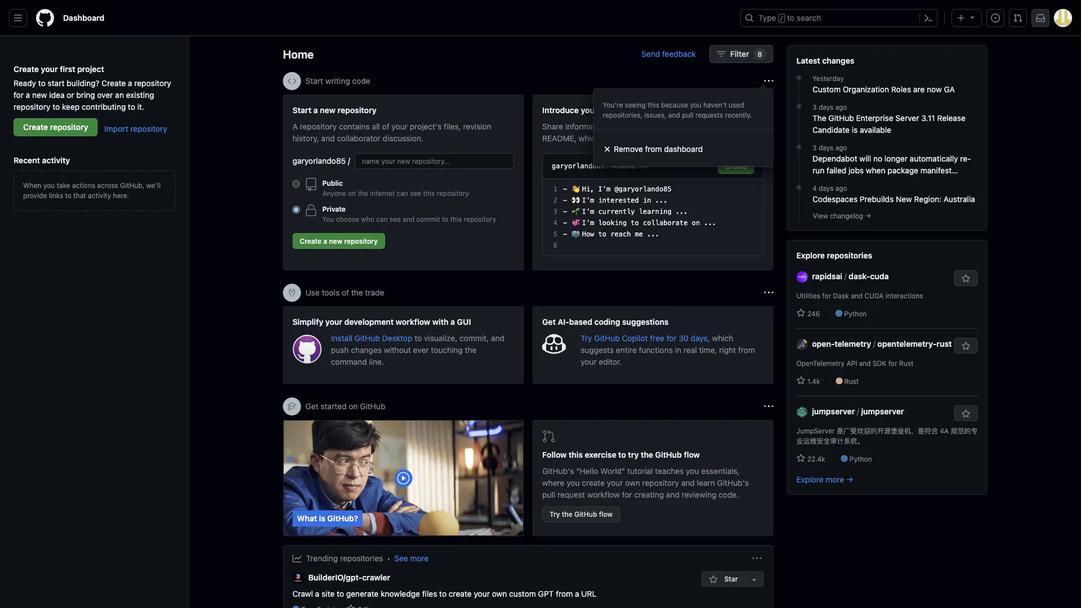 Task type: vqa. For each thing, say whether or not it's contained in the screenshot.
RectangleLauncher link
no



Task type: locate. For each thing, give the bounding box(es) containing it.
2 vertical spatial days
[[819, 184, 834, 192]]

your down suggests
[[581, 357, 597, 366]]

learn
[[697, 478, 715, 488]]

commit,
[[459, 333, 489, 343]]

1 vertical spatial python
[[850, 455, 872, 463]]

add this repository to a list image
[[750, 575, 759, 584]]

for inside github's "hello world" tutorial teaches you essentials, where you create your own repository and learn github's pull request workflow for creating and reviewing code.
[[622, 490, 632, 499]]

line.
[[369, 357, 384, 366]]

4 up 5
[[553, 219, 557, 227]]

and
[[668, 111, 680, 119], [321, 133, 335, 143], [403, 215, 415, 223], [851, 292, 863, 300], [491, 333, 504, 343], [859, 359, 871, 367], [681, 478, 695, 488], [666, 490, 680, 499]]

this up issues,
[[648, 101, 659, 109]]

0 vertical spatial more
[[826, 475, 844, 484]]

changes inside 3 days ago dependabot will no longer automatically re- run failed jobs when package manifest changes
[[812, 177, 843, 187]]

create a new repository element
[[293, 104, 514, 253]]

which down information
[[579, 133, 600, 143]]

1 vertical spatial days
[[819, 144, 833, 151]]

repository
[[134, 78, 171, 88], [14, 102, 50, 111], [338, 105, 377, 115], [300, 122, 337, 131], [50, 122, 88, 132], [130, 124, 167, 133], [437, 189, 469, 197], [464, 215, 496, 223], [344, 237, 378, 245], [642, 478, 679, 488]]

explore repositories
[[796, 251, 872, 260]]

utilities
[[796, 292, 820, 300]]

see inside public anyone on the internet can see this repository
[[410, 189, 421, 197]]

1 vertical spatial workflow
[[587, 490, 620, 499]]

0 horizontal spatial rust
[[844, 377, 859, 385]]

a up existing
[[128, 78, 132, 88]]

days inside 3 days ago the github enterprise server 3.11 release candidate is available
[[819, 103, 833, 111]]

0 vertical spatial creating
[[674, 122, 704, 131]]

0 vertical spatial profile
[[638, 105, 663, 115]]

reach
[[610, 230, 631, 238]]

you up 'links'
[[43, 181, 55, 189]]

- left 👋
[[563, 185, 567, 193]]

2 vertical spatial star image
[[709, 575, 718, 584]]

dot fill image for codespaces prebuilds new region: australia
[[794, 183, 803, 192]]

start right code image
[[305, 76, 323, 86]]

-
[[563, 185, 567, 193], [563, 197, 567, 204], [563, 208, 567, 216], [563, 219, 567, 227], [563, 230, 567, 238]]

import repository
[[104, 124, 167, 133]]

repository inside public anyone on the internet can see this repository
[[437, 189, 469, 197]]

0 vertical spatial flow
[[684, 450, 700, 459]]

more
[[826, 475, 844, 484], [410, 554, 429, 563]]

1 vertical spatial new
[[320, 105, 336, 115]]

start for start writing code
[[305, 76, 323, 86]]

in down @garyorlando85
[[643, 197, 651, 204]]

with
[[614, 105, 630, 115], [432, 317, 449, 326]]

see up private you choose who can see and commit to this repository
[[410, 189, 421, 197]]

you inside when you take actions across github, we'll provide links to that activity here.
[[43, 181, 55, 189]]

create up ready
[[14, 64, 39, 73]]

simplify your development workflow with a gui element
[[283, 306, 524, 384]]

→ for view changelog →
[[865, 212, 871, 220]]

1 vertical spatial try
[[550, 510, 560, 518]]

pull inside github's "hello world" tutorial teaches you essentials, where you create your own repository and learn github's pull request workflow for creating and reviewing code.
[[542, 490, 555, 499]]

on right the started
[[349, 402, 358, 411]]

changes inside to visualize, commit, and push changes without ever touching the command line.
[[351, 345, 382, 354]]

1 horizontal spatial can
[[397, 189, 408, 197]]

filter image
[[717, 50, 726, 59]]

1 vertical spatial changes
[[812, 177, 843, 187]]

0 vertical spatial create
[[582, 478, 605, 488]]

/ for garyorlando85 /
[[348, 156, 350, 166]]

dot fill image for custom organization roles are now ga
[[794, 73, 803, 82]]

star this repository image for rapidsai / dask-cuda
[[961, 274, 970, 283]]

the github enterprise server 3.11 release candidate is available link
[[812, 112, 978, 136]]

changes down failed
[[812, 177, 843, 187]]

yesterday custom organization roles are now ga
[[812, 74, 955, 94]]

creating down tutorial
[[634, 490, 664, 499]]

3 inside 3 days ago dependabot will no longer automatically re- run failed jobs when package manifest changes
[[812, 144, 817, 151]]

jobs
[[849, 166, 864, 175]]

0 vertical spatial from
[[645, 144, 662, 154]]

start up a
[[293, 105, 311, 115]]

create
[[582, 478, 605, 488], [449, 589, 472, 598]]

explore more → link
[[796, 475, 853, 484]]

1 vertical spatial repositories
[[340, 554, 383, 563]]

0 horizontal spatial see
[[390, 215, 401, 223]]

to left start in the left top of the page
[[38, 78, 46, 88]]

→ inside explore repositories navigation
[[846, 475, 853, 484]]

get left ai-
[[542, 317, 556, 326]]

2 vertical spatial from
[[556, 589, 573, 598]]

new left the idea
[[32, 90, 47, 99]]

use
[[305, 288, 320, 297]]

activity inside when you take actions across github, we'll provide links to that activity here.
[[88, 191, 111, 199]]

是广受欢迎的开源堡垒机，是符合
[[837, 427, 938, 435]]

days for the
[[819, 103, 833, 111]]

haven't
[[703, 101, 727, 109]]

from inside which suggests entire functions in real time, right from your editor.
[[738, 345, 755, 354]]

0 vertical spatial with
[[614, 105, 630, 115]]

a down ready
[[26, 90, 30, 99]]

own left custom
[[492, 589, 507, 598]]

2 star this repository image from the top
[[961, 342, 970, 351]]

1 ago from the top
[[835, 103, 847, 111]]

2 ago from the top
[[835, 144, 847, 151]]

0 vertical spatial try
[[581, 333, 592, 343]]

0 vertical spatial star image
[[796, 309, 805, 318]]

what is github? element
[[283, 420, 524, 536]]

i'm
[[598, 185, 610, 193], [582, 197, 594, 204], [582, 208, 594, 216], [582, 219, 594, 227]]

0 horizontal spatial own
[[492, 589, 507, 598]]

the right at at the top of page
[[643, 133, 654, 143]]

to down take
[[65, 191, 71, 199]]

git pull request image
[[1013, 14, 1022, 23], [542, 430, 556, 443]]

0 horizontal spatial more
[[410, 554, 429, 563]]

your down world"
[[607, 478, 623, 488]]

github inside simplify your development workflow with a gui element
[[354, 333, 380, 343]]

the inside share information about yourself by creating a profile readme, which appears at the top of your profile page.
[[643, 133, 654, 143]]

0 horizontal spatial can
[[376, 215, 388, 223]]

create repository link
[[14, 118, 98, 136]]

0 horizontal spatial create
[[449, 589, 472, 598]]

the down commit,
[[465, 345, 477, 354]]

1 vertical spatial star image
[[796, 454, 805, 463]]

2 explore from the top
[[796, 475, 824, 484]]

0 horizontal spatial →
[[846, 475, 853, 484]]

from down top on the top right
[[645, 144, 662, 154]]

view changelog →
[[813, 212, 871, 220]]

to up ever
[[415, 333, 422, 343]]

can right internet
[[397, 189, 408, 197]]

0 vertical spatial see
[[410, 189, 421, 197]]

1 horizontal spatial flow
[[684, 450, 700, 459]]

repository up history,
[[300, 122, 337, 131]]

which inside share information about yourself by creating a profile readme, which appears at the top of your profile page.
[[579, 133, 600, 143]]

workflow up desktop at the left of page
[[396, 317, 430, 326]]

own
[[625, 478, 640, 488], [492, 589, 507, 598]]

your up discussion.
[[392, 122, 408, 131]]

/ for type / to search
[[780, 15, 784, 23]]

triangle down image
[[968, 13, 977, 22]]

0 vertical spatial on
[[348, 189, 356, 197]]

2 horizontal spatial of
[[671, 133, 678, 143]]

/ for jumpserver / jumpserver
[[857, 407, 859, 416]]

candidate
[[812, 125, 850, 134]]

2 why am i seeing this? image from the top
[[764, 402, 773, 411]]

2 horizontal spatial from
[[738, 345, 755, 354]]

to left try at the right bottom
[[618, 450, 626, 459]]

1 vertical spatial get
[[305, 402, 318, 411]]

your up dashboard
[[680, 133, 696, 143]]

garyorlando85 inside create a new repository element
[[293, 156, 346, 166]]

github up candidate
[[828, 113, 854, 122]]

days up the codespaces in the right of the page
[[819, 184, 834, 192]]

3 inside 3 days ago the github enterprise server 3.11 release candidate is available
[[812, 103, 817, 111]]

can inside public anyone on the internet can see this repository
[[397, 189, 408, 197]]

the inside to visualize, commit, and push changes without ever touching the command line.
[[465, 345, 477, 354]]

dot fill image for the github enterprise server 3.11 release candidate is available
[[794, 102, 803, 111]]

1 horizontal spatial of
[[382, 122, 389, 131]]

1 vertical spatial which
[[712, 333, 733, 343]]

star image inside button
[[709, 575, 718, 584]]

1 horizontal spatial get
[[542, 317, 556, 326]]

desktop
[[382, 333, 412, 343]]

workflow inside github's "hello world" tutorial teaches you essentials, where you create your own repository and learn github's pull request workflow for creating and reviewing code.
[[587, 490, 620, 499]]

ago
[[835, 103, 847, 111], [835, 144, 847, 151], [835, 184, 847, 192]]

0 horizontal spatial jumpserver
[[812, 407, 855, 416]]

can inside private you choose who can see and commit to this repository
[[376, 215, 388, 223]]

try github copilot free for 30 days,
[[581, 333, 712, 343]]

0 vertical spatial get
[[542, 317, 556, 326]]

days inside 4 days ago codespaces prebuilds new region: australia
[[819, 184, 834, 192]]

ago up dependabot
[[835, 144, 847, 151]]

/
[[780, 15, 784, 23], [348, 156, 350, 166], [606, 162, 610, 170], [844, 271, 847, 281], [873, 339, 875, 348], [857, 407, 859, 416]]

creating inside github's "hello world" tutorial teaches you essentials, where you create your own repository and learn github's pull request workflow for creating and reviewing code.
[[634, 490, 664, 499]]

repository inside a repository contains all of your project's files, revision history, and collaborator discussion.
[[300, 122, 337, 131]]

1 horizontal spatial try
[[581, 333, 592, 343]]

github's up where
[[542, 466, 574, 476]]

0 vertical spatial 4
[[812, 184, 817, 192]]

0 horizontal spatial repositories
[[340, 554, 383, 563]]

yourself
[[581, 105, 612, 115], [632, 122, 661, 131]]

i'm up 'how'
[[582, 219, 594, 227]]

star image left star
[[709, 575, 718, 584]]

to left it.
[[128, 102, 135, 111]]

3 up run
[[812, 144, 817, 151]]

explore repositories navigation
[[787, 240, 987, 495]]

on inside public anyone on the internet can see this repository
[[348, 189, 356, 197]]

time,
[[699, 345, 717, 354]]

yourself down issues,
[[632, 122, 661, 131]]

1 vertical spatial can
[[376, 215, 388, 223]]

3 inside 1 - 👋 hi, i'm @garyorlando85 2 - 👀 i'm interested in ... 3 - 🌱 i'm currently learning ... 4 - 💞️ i'm looking to collaborate on ... 5 - 📫 how to reach me ... 6
[[553, 208, 557, 216]]

3 ago from the top
[[835, 184, 847, 192]]

and right dask
[[851, 292, 863, 300]]

to right 'commit'
[[442, 215, 448, 223]]

get ai-based coding suggestions
[[542, 317, 669, 326]]

0 horizontal spatial activity
[[42, 155, 70, 165]]

remove from dashboard menu
[[593, 88, 773, 167]]

explore for explore repositories
[[796, 251, 825, 260]]

teaches
[[655, 466, 684, 476]]

send
[[641, 49, 660, 59]]

0 horizontal spatial workflow
[[396, 317, 430, 326]]

star image
[[796, 376, 805, 385], [346, 604, 355, 608]]

/ inside type / to search
[[780, 15, 784, 23]]

issue opened image
[[991, 14, 1000, 23]]

which
[[579, 133, 600, 143], [712, 333, 733, 343]]

notifications image
[[1036, 14, 1045, 23]]

1 horizontal spatial from
[[645, 144, 662, 154]]

try inside get ai-based coding suggestions element
[[581, 333, 592, 343]]

and left 'commit'
[[403, 215, 415, 223]]

Repository name text field
[[355, 153, 514, 169]]

see
[[410, 189, 421, 197], [390, 215, 401, 223]]

readme down remove
[[611, 162, 635, 170]]

why am i seeing this? image
[[764, 288, 773, 297], [764, 402, 773, 411]]

ago inside 3 days ago dependabot will no longer automatically re- run failed jobs when package manifest changes
[[835, 144, 847, 151]]

dot fill image
[[794, 73, 803, 82], [794, 142, 803, 151]]

1 why am i seeing this? image from the top
[[764, 288, 773, 297]]

lock image
[[304, 204, 318, 217]]

1 vertical spatial profile
[[712, 122, 735, 131]]

create for create a new repository
[[300, 237, 322, 245]]

will
[[859, 154, 871, 163]]

None submit
[[718, 158, 754, 174]]

server
[[895, 113, 919, 122]]

1 vertical spatial 3
[[812, 144, 817, 151]]

learning
[[639, 208, 672, 216]]

workflow down world"
[[587, 490, 620, 499]]

2 dot fill image from the top
[[794, 183, 803, 192]]

2 jumpserver from the left
[[861, 407, 904, 416]]

0 vertical spatial own
[[625, 478, 640, 488]]

on right collaborate
[[692, 219, 700, 227]]

anyone
[[322, 189, 346, 197]]

0 horizontal spatial get
[[305, 402, 318, 411]]

garyorlando85 inside introduce yourself with a profile readme element
[[552, 162, 605, 170]]

across
[[97, 181, 118, 189]]

git pull request image inside try the github flow element
[[542, 430, 556, 443]]

knowledge
[[381, 589, 420, 598]]

existing
[[126, 90, 154, 99]]

flow
[[684, 450, 700, 459], [599, 510, 613, 518]]

0 vertical spatial which
[[579, 133, 600, 143]]

repo details element
[[293, 604, 596, 608]]

2 dot fill image from the top
[[794, 142, 803, 151]]

provide
[[23, 191, 47, 199]]

1 dot fill image from the top
[[794, 73, 803, 82]]

actions
[[72, 181, 95, 189]]

days,
[[691, 333, 710, 343]]

flow up learn
[[684, 450, 700, 459]]

rust down opentelemetry-
[[899, 359, 913, 367]]

1 vertical spatial on
[[692, 219, 700, 227]]

1 vertical spatial creating
[[634, 490, 664, 499]]

1 star this repository image from the top
[[961, 274, 970, 283]]

1 vertical spatial flow
[[599, 510, 613, 518]]

garyorlando85 / readme .md
[[552, 162, 648, 170]]

try down the request
[[550, 510, 560, 518]]

explore up @rapidsai profile icon
[[796, 251, 825, 260]]

in inside 1 - 👋 hi, i'm @garyorlando85 2 - 👀 i'm interested in ... 3 - 🌱 i'm currently learning ... 4 - 💞️ i'm looking to collaborate on ... 5 - 📫 how to reach me ... 6
[[643, 197, 651, 204]]

3 for the github enterprise server 3.11 release candidate is available
[[812, 103, 817, 111]]

create for create your first project ready to start building? create a repository for a new idea or bring over an existing repository to keep contributing to it.
[[14, 64, 39, 73]]

to down the idea
[[53, 102, 60, 111]]

on for github
[[349, 402, 358, 411]]

0 horizontal spatial flow
[[599, 510, 613, 518]]

why am i seeing this? image for use tools of the trade
[[764, 288, 773, 297]]

on right 'anyone'
[[348, 189, 356, 197]]

command
[[331, 357, 367, 366]]

on for the
[[348, 189, 356, 197]]

0 vertical spatial workflow
[[396, 317, 430, 326]]

garyorlando85 up 👋
[[552, 162, 605, 170]]

1 explore from the top
[[796, 251, 825, 260]]

new inside button
[[329, 237, 342, 245]]

release
[[937, 113, 966, 122]]

to
[[787, 13, 794, 23], [38, 78, 46, 88], [53, 102, 60, 111], [128, 102, 135, 111], [65, 191, 71, 199], [442, 215, 448, 223], [631, 219, 639, 227], [598, 230, 606, 238], [415, 333, 422, 343], [618, 450, 626, 459], [337, 589, 344, 598], [439, 589, 447, 598]]

what is github? image
[[283, 421, 523, 536]]

2 - from the top
[[563, 197, 567, 204]]

1 vertical spatial star this repository image
[[961, 342, 970, 351]]

0 vertical spatial new
[[32, 90, 47, 99]]

repositories inside explore repositories navigation
[[827, 251, 872, 260]]

0 vertical spatial readme
[[665, 105, 698, 115]]

1 horizontal spatial create
[[582, 478, 605, 488]]

introduce yourself with a profile readme element
[[533, 95, 773, 270]]

ever
[[413, 345, 429, 354]]

1 vertical spatial see
[[390, 215, 401, 223]]

from inside remove from dashboard button
[[645, 144, 662, 154]]

star image
[[796, 309, 805, 318], [796, 454, 805, 463], [709, 575, 718, 584]]

activity up take
[[42, 155, 70, 165]]

1 vertical spatial in
[[675, 345, 681, 354]]

latest
[[796, 56, 820, 65]]

1 vertical spatial ago
[[835, 144, 847, 151]]

👋
[[571, 185, 578, 193]]

that
[[73, 191, 86, 199]]

github up suggests
[[594, 333, 620, 343]]

python down jumpserver 是广受欢迎的开源堡垒机，是符合 4a 规范的专 业运维安全审计系统。
[[850, 455, 872, 463]]

of right all
[[382, 122, 389, 131]]

collaborator
[[337, 133, 381, 143]]

tutorial
[[627, 466, 653, 476]]

1 vertical spatial explore
[[796, 475, 824, 484]]

github's up code.
[[717, 478, 749, 488]]

create inside button
[[300, 237, 322, 245]]

dashboard
[[664, 144, 703, 154]]

try for try the github flow
[[550, 510, 560, 518]]

1 vertical spatial yourself
[[632, 122, 661, 131]]

0 vertical spatial in
[[643, 197, 651, 204]]

start inside create a new repository element
[[293, 105, 311, 115]]

interested
[[598, 197, 639, 204]]

send feedback
[[641, 49, 696, 59]]

install github desktop
[[331, 333, 415, 343]]

0 vertical spatial yourself
[[581, 105, 612, 115]]

create
[[14, 64, 39, 73], [102, 78, 126, 88], [23, 122, 48, 132], [300, 237, 322, 245]]

3
[[812, 103, 817, 111], [812, 144, 817, 151], [553, 208, 557, 216]]

yourself inside share information about yourself by creating a profile readme, which appears at the top of your profile page.
[[632, 122, 661, 131]]

for left 30
[[667, 333, 677, 343]]

1 vertical spatial from
[[738, 345, 755, 354]]

more inside explore repositories navigation
[[826, 475, 844, 484]]

this inside try the github flow element
[[569, 450, 583, 459]]

/ for rapidsai / dask-cuda
[[844, 271, 847, 281]]

0 horizontal spatial git pull request image
[[542, 430, 556, 443]]

australia
[[944, 194, 975, 204]]

0 vertical spatial days
[[819, 103, 833, 111]]

star this repository image
[[961, 274, 970, 283], [961, 342, 970, 351]]

why am i seeing this? image for get started on github
[[764, 402, 773, 411]]

None radio
[[293, 180, 300, 187], [293, 206, 300, 213], [293, 180, 300, 187], [293, 206, 300, 213]]

/ inside introduce yourself with a profile readme element
[[606, 162, 610, 170]]

feed item heading menu image
[[753, 554, 762, 563]]

4 - from the top
[[563, 219, 567, 227]]

0 horizontal spatial which
[[579, 133, 600, 143]]

ago up the codespaces in the right of the page
[[835, 184, 847, 192]]

repository down it.
[[130, 124, 167, 133]]

246
[[805, 310, 820, 318]]

dashboard link
[[59, 9, 109, 27]]

0 vertical spatial explore
[[796, 251, 825, 260]]

rapidsai
[[812, 271, 842, 281]]

all
[[372, 122, 380, 131]]

explore element
[[787, 45, 987, 608]]

1 horizontal spatial repositories
[[827, 251, 872, 260]]

1 vertical spatial with
[[432, 317, 449, 326]]

4 days ago codespaces prebuilds new region: australia
[[812, 184, 975, 204]]

1 horizontal spatial activity
[[88, 191, 111, 199]]

0 horizontal spatial garyorlando85
[[293, 156, 346, 166]]

@rapidsai profile image
[[796, 271, 808, 283]]

revision
[[463, 122, 491, 131]]

can
[[397, 189, 408, 197], [376, 215, 388, 223]]

your inside which suggests entire functions in real time, right from your editor.
[[581, 357, 597, 366]]

1 horizontal spatial →
[[865, 212, 871, 220]]

0 vertical spatial 3
[[812, 103, 817, 111]]

1 vertical spatial more
[[410, 554, 429, 563]]

play image
[[397, 471, 410, 485]]

try inside try the github flow link
[[550, 510, 560, 518]]

1 dot fill image from the top
[[794, 102, 803, 111]]

i'm right hi,
[[598, 185, 610, 193]]

is right the what
[[319, 514, 325, 523]]

try github copilot free for 30 days, link
[[581, 333, 712, 343]]

codespaces prebuilds new region: australia link
[[812, 193, 978, 205]]

recent activity
[[14, 155, 70, 165]]

repositories up builderio/gpt-crawler
[[340, 554, 383, 563]]

for down ready
[[14, 90, 24, 99]]

repository down teaches on the bottom of page
[[642, 478, 679, 488]]

from right gpt
[[556, 589, 573, 598]]

star image down utilities
[[796, 309, 805, 318]]

days up dependabot
[[819, 144, 833, 151]]

available
[[860, 125, 891, 134]]

changes
[[822, 56, 854, 65], [812, 177, 843, 187], [351, 345, 382, 354]]

3 up the
[[812, 103, 817, 111]]

new inside create your first project ready to start building? create a repository for a new idea or bring over an existing repository to keep contributing to it.
[[32, 90, 47, 99]]

idea
[[49, 90, 65, 99]]

readme up by in the right of the page
[[665, 105, 698, 115]]

1 horizontal spatial own
[[625, 478, 640, 488]]

get right mortar board image
[[305, 402, 318, 411]]

@builderio profile image
[[293, 572, 304, 583]]

your up repo details 'element'
[[474, 589, 490, 598]]

@jumpserver profile image
[[796, 406, 808, 418]]

0 vertical spatial python
[[844, 310, 867, 318]]

1 vertical spatial activity
[[88, 191, 111, 199]]

0 vertical spatial pull
[[682, 111, 693, 119]]

→ for explore more →
[[846, 475, 853, 484]]

activity
[[42, 155, 70, 165], [88, 191, 111, 199]]

ago for is
[[835, 103, 847, 111]]

star this repository image
[[961, 409, 970, 418]]

1 vertical spatial git pull request image
[[542, 430, 556, 443]]

repository down who
[[344, 237, 378, 245]]

/ left dask-
[[844, 271, 847, 281]]

star image down "jumpserver"
[[796, 454, 805, 463]]

who
[[361, 215, 374, 223]]

a down you
[[323, 237, 327, 245]]

editor.
[[599, 357, 622, 366]]

changes down install github desktop
[[351, 345, 382, 354]]

of right tools
[[342, 288, 349, 297]]

pull down where
[[542, 490, 555, 499]]

/ inside create a new repository element
[[348, 156, 350, 166]]

to inside to visualize, commit, and push changes without ever touching the command line.
[[415, 333, 422, 343]]

jumpserver / jumpserver
[[812, 407, 904, 416]]

github desktop image
[[293, 334, 322, 364]]

0 vertical spatial start
[[305, 76, 323, 86]]

repository inside github's "hello world" tutorial teaches you essentials, where you create your own repository and learn github's pull request workflow for creating and reviewing code.
[[642, 478, 679, 488]]

for down tutorial
[[622, 490, 632, 499]]

dot fill image
[[794, 102, 803, 111], [794, 183, 803, 192]]

create down lock icon on the left top
[[300, 237, 322, 245]]

5 - from the top
[[563, 230, 567, 238]]

touching
[[431, 345, 463, 354]]

1 vertical spatial of
[[671, 133, 678, 143]]

1 - from the top
[[563, 185, 567, 193]]

1 horizontal spatial more
[[826, 475, 844, 484]]

/ right type
[[780, 15, 784, 23]]

in left real in the right bottom of the page
[[675, 345, 681, 354]]

which up right
[[712, 333, 733, 343]]

your inside create your first project ready to start building? create a repository for a new idea or bring over an existing repository to keep contributing to it.
[[41, 64, 58, 73]]

because
[[661, 101, 688, 109]]

1 horizontal spatial garyorlando85
[[552, 162, 605, 170]]

ago inside 3 days ago the github enterprise server 3.11 release candidate is available
[[835, 103, 847, 111]]

0 horizontal spatial of
[[342, 288, 349, 297]]

this up 'commit'
[[423, 189, 435, 197]]

2 vertical spatial of
[[342, 288, 349, 297]]

days inside 3 days ago dependabot will no longer automatically re- run failed jobs when package manifest changes
[[819, 144, 833, 151]]

0 horizontal spatial readme
[[611, 162, 635, 170]]

flow down world"
[[599, 510, 613, 518]]



Task type: describe. For each thing, give the bounding box(es) containing it.
install
[[331, 333, 352, 343]]

the left the trade
[[351, 288, 363, 297]]

repository down keep
[[50, 122, 88, 132]]

repositories for trending
[[340, 554, 383, 563]]

type / to search
[[758, 13, 821, 23]]

and down teaches on the bottom of page
[[666, 490, 680, 499]]

real
[[683, 345, 697, 354]]

... right collaborate
[[704, 219, 716, 227]]

you're seeing this because you haven't used repositories, issues, and pull requests recently.
[[603, 101, 752, 119]]

github right the started
[[360, 402, 385, 411]]

and inside private you choose who can see and commit to this repository
[[403, 215, 415, 223]]

for left dask
[[822, 292, 831, 300]]

github,
[[120, 181, 144, 189]]

3 - from the top
[[563, 208, 567, 216]]

building?
[[67, 78, 99, 88]]

tools image
[[287, 288, 296, 297]]

choose
[[336, 215, 359, 223]]

this inside public anyone on the internet can see this repository
[[423, 189, 435, 197]]

@open-telemetry profile image
[[796, 339, 808, 350]]

none submit inside introduce yourself with a profile readme element
[[718, 158, 754, 174]]

follow
[[542, 450, 567, 459]]

see inside private you choose who can see and commit to this repository
[[390, 215, 401, 223]]

github inside get ai-based coding suggestions element
[[594, 333, 620, 343]]

1 vertical spatial readme
[[611, 162, 635, 170]]

rapidsai / dask-cuda
[[812, 271, 889, 281]]

1 horizontal spatial git pull request image
[[1013, 14, 1022, 23]]

@garyorlando85
[[615, 185, 672, 193]]

start writing code
[[305, 76, 370, 86]]

规范的专
[[951, 427, 978, 435]]

homepage image
[[36, 9, 54, 27]]

dot fill image for dependabot will no longer automatically re- run failed jobs when package manifest changes
[[794, 142, 803, 151]]

custom organization roles are now ga link
[[812, 83, 978, 95]]

a
[[293, 122, 298, 131]]

0 vertical spatial changes
[[822, 56, 854, 65]]

me
[[635, 230, 643, 238]]

bring
[[76, 90, 95, 99]]

the down the request
[[562, 510, 572, 518]]

coding
[[594, 317, 620, 326]]

essentials,
[[701, 466, 740, 476]]

i'm down hi,
[[582, 197, 594, 204]]

try the github flow element
[[533, 420, 773, 536]]

this inside private you choose who can see and commit to this repository
[[450, 215, 462, 223]]

github up teaches on the bottom of page
[[655, 450, 682, 459]]

to right site
[[337, 589, 344, 598]]

when
[[866, 166, 885, 175]]

the inside public anyone on the internet can see this repository
[[358, 189, 368, 197]]

a inside share information about yourself by creating a profile readme, which appears at the top of your profile page.
[[706, 122, 710, 131]]

repository inside private you choose who can see and commit to this repository
[[464, 215, 496, 223]]

create repository
[[23, 122, 88, 132]]

0 vertical spatial star image
[[796, 376, 805, 385]]

files
[[422, 589, 437, 598]]

try for try github copilot free for 30 days,
[[581, 333, 592, 343]]

which inside which suggests entire functions in real time, right from your editor.
[[712, 333, 733, 343]]

dask
[[833, 292, 849, 300]]

telemetry
[[835, 339, 871, 348]]

ago inside 4 days ago codespaces prebuilds new region: australia
[[835, 184, 847, 192]]

code image
[[287, 77, 296, 86]]

2 vertical spatial profile
[[698, 133, 721, 143]]

creating inside share information about yourself by creating a profile readme, which appears at the top of your profile page.
[[674, 122, 704, 131]]

private you choose who can see and commit to this repository
[[322, 205, 496, 223]]

github down the request
[[574, 510, 597, 518]]

visualize,
[[424, 333, 457, 343]]

hi,
[[582, 185, 594, 193]]

/ for garyorlando85 / readme .md
[[606, 162, 610, 170]]

take
[[57, 181, 70, 189]]

star this repository image for open-telemetry / opentelemetry-rust
[[961, 342, 970, 351]]

and inside to visualize, commit, and push changes without ever touching the command line.
[[491, 333, 504, 343]]

your inside github's "hello world" tutorial teaches you essentials, where you create your own repository and learn github's pull request workflow for creating and reviewing code.
[[607, 478, 623, 488]]

repositories for explore
[[827, 251, 872, 260]]

discussion.
[[383, 133, 423, 143]]

get for get ai-based coding suggestions
[[542, 317, 556, 326]]

this inside you're seeing this because you haven't used repositories, issues, and pull requests recently.
[[648, 101, 659, 109]]

on inside 1 - 👋 hi, i'm @garyorlando85 2 - 👀 i'm interested in ... 3 - 🌱 i'm currently learning ... 4 - 💞️ i'm looking to collaborate on ... 5 - 📫 how to reach me ... 6
[[692, 219, 700, 227]]

introduce
[[542, 105, 579, 115]]

mortar board image
[[287, 402, 296, 411]]

get ai-based coding suggestions element
[[533, 306, 773, 384]]

based
[[569, 317, 592, 326]]

url
[[581, 589, 596, 598]]

of inside a repository contains all of your project's files, revision history, and collaborator discussion.
[[382, 122, 389, 131]]

for inside create your first project ready to start building? create a repository for a new idea or bring over an existing repository to keep contributing to it.
[[14, 90, 24, 99]]

is inside 3 days ago the github enterprise server 3.11 release candidate is available
[[852, 125, 858, 134]]

introduce yourself with a profile readme
[[542, 105, 698, 115]]

days for codespaces
[[819, 184, 834, 192]]

start a new repository
[[293, 105, 377, 115]]

by
[[663, 122, 672, 131]]

you up learn
[[686, 466, 699, 476]]

contributing
[[82, 102, 126, 111]]

/ up sdk
[[873, 339, 875, 348]]

builderio/gpt-crawler link
[[308, 571, 390, 583]]

in inside which suggests entire functions in real time, right from your editor.
[[675, 345, 681, 354]]

30
[[679, 333, 688, 343]]

a left gui
[[451, 317, 455, 326]]

2
[[553, 197, 557, 204]]

.md
[[635, 162, 648, 170]]

sdk
[[873, 359, 886, 367]]

suggests
[[581, 345, 614, 354]]

yesterday
[[812, 74, 844, 82]]

to up repo details 'element'
[[439, 589, 447, 598]]

a right you're
[[632, 105, 636, 115]]

... right me
[[647, 230, 659, 238]]

and right api
[[859, 359, 871, 367]]

and up reviewing
[[681, 478, 695, 488]]

pull inside you're seeing this because you haven't used repositories, issues, and pull requests recently.
[[682, 111, 693, 119]]

see more link
[[394, 553, 429, 564]]

organization
[[843, 84, 889, 94]]

crawl a site to generate knowledge files to create your own custom gpt from a url
[[293, 589, 596, 598]]

1 vertical spatial rust
[[844, 377, 859, 385]]

to left search at the top
[[787, 13, 794, 23]]

👀
[[571, 197, 578, 204]]

why am i seeing this? image
[[764, 77, 773, 86]]

over
[[97, 90, 113, 99]]

issues,
[[644, 111, 666, 119]]

follow this exercise to try the github flow
[[542, 450, 700, 459]]

get for get started on github
[[305, 402, 318, 411]]

0 horizontal spatial yourself
[[581, 105, 612, 115]]

started
[[321, 402, 347, 411]]

your inside a repository contains all of your project's files, revision history, and collaborator discussion.
[[392, 122, 408, 131]]

1 vertical spatial create
[[449, 589, 472, 598]]

exercise
[[585, 450, 616, 459]]

seeing
[[625, 101, 646, 109]]

... up learning
[[655, 197, 667, 204]]

repo image
[[304, 178, 318, 191]]

start for start a new repository
[[293, 105, 311, 115]]

right
[[719, 345, 736, 354]]

4 inside 1 - 👋 hi, i'm @garyorlando85 2 - 👀 i'm interested in ... 3 - 🌱 i'm currently learning ... 4 - 💞️ i'm looking to collaborate on ... 5 - 📫 how to reach me ... 6
[[553, 219, 557, 227]]

0 horizontal spatial with
[[432, 317, 449, 326]]

install github desktop link
[[331, 333, 415, 343]]

manifest
[[920, 166, 952, 175]]

custom
[[509, 589, 536, 598]]

a left "url"
[[575, 589, 579, 598]]

1
[[553, 185, 557, 193]]

it.
[[137, 102, 144, 111]]

custom
[[812, 84, 841, 94]]

repository up contains
[[338, 105, 377, 115]]

🌱
[[571, 208, 578, 216]]

3 for dependabot will no longer automatically re- run failed jobs when package manifest changes
[[812, 144, 817, 151]]

explore for explore more →
[[796, 475, 824, 484]]

keep
[[62, 102, 80, 111]]

history,
[[293, 133, 319, 143]]

0 horizontal spatial github's
[[542, 466, 574, 476]]

4a
[[940, 427, 949, 435]]

changelog
[[830, 212, 863, 220]]

5
[[553, 230, 557, 238]]

garyorlando85 for garyorlando85 / readme .md
[[552, 162, 605, 170]]

new for create
[[329, 237, 342, 245]]

8
[[758, 50, 762, 58]]

project
[[77, 64, 104, 73]]

0 horizontal spatial from
[[556, 589, 573, 598]]

1 horizontal spatial github's
[[717, 478, 749, 488]]

opentelemetry-
[[877, 339, 937, 348]]

you inside you're seeing this because you haven't used repositories, issues, and pull requests recently.
[[690, 101, 701, 109]]

repository inside button
[[344, 237, 378, 245]]

github inside 3 days ago the github enterprise server 3.11 release candidate is available
[[828, 113, 854, 122]]

create a new repository
[[300, 237, 378, 245]]

ga
[[944, 84, 955, 94]]

create for create repository
[[23, 122, 48, 132]]

a inside button
[[323, 237, 327, 245]]

python for jumpserver
[[850, 455, 872, 463]]

new for start
[[320, 105, 336, 115]]

python for dask-
[[844, 310, 867, 318]]

longer
[[885, 154, 908, 163]]

x image
[[603, 145, 612, 154]]

to inside when you take actions across github, we'll provide links to that activity here.
[[65, 191, 71, 199]]

repository up existing
[[134, 78, 171, 88]]

1 jumpserver from the left
[[812, 407, 855, 416]]

0 horizontal spatial star image
[[346, 604, 355, 608]]

is inside "what is github?" link
[[319, 514, 325, 523]]

a left site
[[315, 589, 319, 598]]

you up the request
[[567, 478, 580, 488]]

own inside github's "hello world" tutorial teaches you essentials, where you create your own repository and learn github's pull request workflow for creating and reviewing code.
[[625, 478, 640, 488]]

and inside you're seeing this because you haven't used repositories, issues, and pull requests recently.
[[668, 111, 680, 119]]

to right 'how'
[[598, 230, 606, 238]]

for right sdk
[[888, 359, 897, 367]]

create up an
[[102, 78, 126, 88]]

or
[[67, 90, 74, 99]]

get started on github
[[305, 402, 385, 411]]

project's
[[410, 122, 442, 131]]

search
[[797, 13, 821, 23]]

for inside get ai-based coding suggestions element
[[667, 333, 677, 343]]

a up history,
[[313, 105, 318, 115]]

world"
[[600, 466, 625, 476]]

star image for jumpserver / jumpserver
[[796, 454, 805, 463]]

... up collaborate
[[676, 208, 688, 216]]

command palette image
[[924, 14, 933, 23]]

to up me
[[631, 219, 639, 227]]

create inside github's "hello world" tutorial teaches you essentials, where you create your own repository and learn github's pull request workflow for creating and reviewing code.
[[582, 478, 605, 488]]

star image for rapidsai / dask-cuda
[[796, 309, 805, 318]]

4 inside 4 days ago codespaces prebuilds new region: australia
[[812, 184, 817, 192]]

to inside private you choose who can see and commit to this repository
[[442, 215, 448, 223]]

your inside share information about yourself by creating a profile readme, which appears at the top of your profile page.
[[680, 133, 696, 143]]

gui
[[457, 317, 471, 326]]

without
[[384, 345, 411, 354]]

i'm right 🌱
[[582, 208, 594, 216]]

ago for failed
[[835, 144, 847, 151]]

repositories,
[[603, 111, 642, 119]]

1 horizontal spatial with
[[614, 105, 630, 115]]

to inside try the github flow element
[[618, 450, 626, 459]]

repository down ready
[[14, 102, 50, 111]]

and inside a repository contains all of your project's files, revision history, and collaborator discussion.
[[321, 133, 335, 143]]

3 days ago dependabot will no longer automatically re- run failed jobs when package manifest changes
[[812, 144, 971, 187]]

enterprise
[[856, 113, 893, 122]]

0 vertical spatial rust
[[899, 359, 913, 367]]

of inside share information about yourself by creating a profile readme, which appears at the top of your profile page.
[[671, 133, 678, 143]]

1 horizontal spatial readme
[[665, 105, 698, 115]]

days for dependabot
[[819, 144, 833, 151]]

view
[[813, 212, 828, 220]]

graph image
[[293, 554, 302, 563]]

1 vertical spatial own
[[492, 589, 507, 598]]

the right try at the right bottom
[[641, 450, 653, 459]]

garyorlando85 for garyorlando85 /
[[293, 156, 346, 166]]

plus image
[[957, 14, 966, 23]]

业运维安全审计系统。
[[796, 437, 864, 445]]

your up install
[[325, 317, 342, 326]]

type
[[758, 13, 776, 23]]



